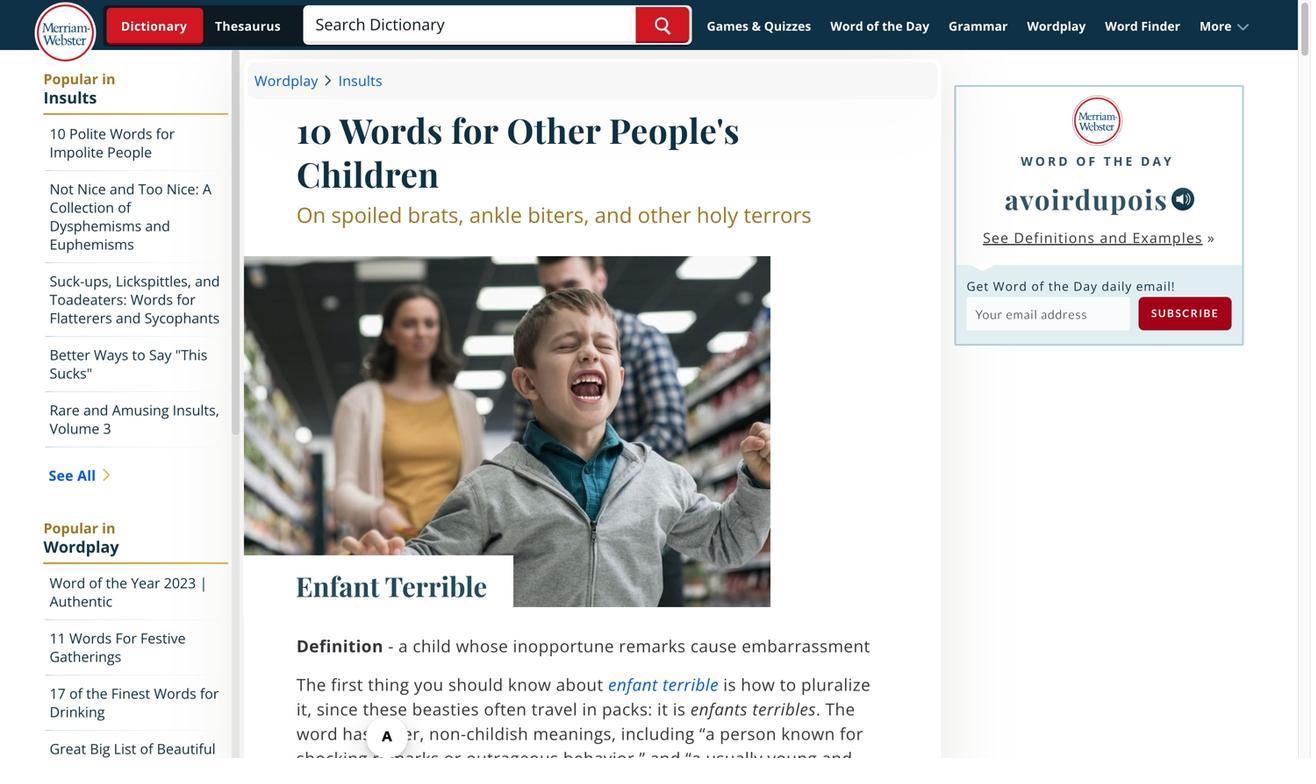Task type: locate. For each thing, give the bounding box(es) containing it.
to inside is how to pluralize it, since these beasties often travel in packs: it is
[[780, 673, 797, 696]]

rare and amusing insults, volume 3 link
[[45, 392, 228, 448]]

gatherings
[[50, 647, 121, 666]]

not
[[50, 179, 74, 198]]

is up enfants
[[723, 673, 736, 696]]

1 vertical spatial the
[[826, 698, 855, 721]]

words right finest
[[154, 684, 196, 703]]

toadeaters:
[[50, 290, 127, 309]]

words right 11
[[69, 629, 112, 648]]

childish
[[466, 722, 528, 745]]

euphemisms
[[50, 235, 134, 254]]

1 horizontal spatial the
[[826, 698, 855, 721]]

get word of the day daily email!
[[967, 278, 1175, 294]]

1 horizontal spatial 10
[[296, 107, 332, 153]]

insults link
[[331, 69, 382, 92]]

word of the day
[[830, 18, 929, 34], [1021, 153, 1174, 169]]

"a down including
[[685, 747, 701, 758]]

wordplay left insults link
[[254, 71, 318, 90]]

10
[[296, 107, 332, 153], [50, 124, 66, 143]]

remarks up enfant terrible link on the bottom of page
[[619, 635, 686, 657]]

of right 17
[[69, 684, 82, 703]]

0 vertical spatial popular
[[43, 69, 98, 88]]

10 polite words for impolite people
[[50, 124, 175, 161]]

see for see all
[[49, 466, 73, 485]]

insults
[[338, 71, 382, 90], [43, 87, 97, 108]]

1 horizontal spatial to
[[780, 673, 797, 696]]

2 horizontal spatial wordplay
[[1027, 18, 1086, 34]]

and inside rare and amusing insults, volume 3
[[83, 401, 108, 420]]

of up avoirdupois link
[[1076, 153, 1098, 169]]

for right finest
[[200, 684, 219, 703]]

wordplay link right grammar
[[1019, 10, 1094, 42]]

words up say
[[131, 290, 173, 309]]

the left year
[[106, 574, 127, 592]]

words inside 11 words for festive gatherings
[[69, 629, 112, 648]]

the inside the . the word has other, non-childish meanings, including "a person known for shocking remarks or outrageous behavior," and "a usually young a
[[826, 698, 855, 721]]

0 horizontal spatial day
[[906, 18, 929, 34]]

1 horizontal spatial insults
[[338, 71, 382, 90]]

to for say
[[132, 345, 145, 364]]

wordplay right grammar
[[1027, 18, 1086, 34]]

0 horizontal spatial is
[[673, 698, 686, 721]]

finder
[[1141, 18, 1180, 34]]

2 vertical spatial wordplay
[[43, 536, 119, 558]]

suck-
[[50, 272, 85, 290]]

see up get
[[983, 228, 1009, 247]]

popular
[[43, 69, 98, 88], [43, 519, 98, 538]]

should
[[448, 673, 503, 696]]

for right known
[[840, 722, 863, 745]]

2 vertical spatial day
[[1074, 278, 1098, 294]]

popular in insults
[[43, 69, 115, 108]]

grammar link
[[941, 10, 1016, 42]]

is
[[723, 673, 736, 696], [673, 698, 686, 721]]

1 horizontal spatial remarks
[[619, 635, 686, 657]]

see
[[983, 228, 1009, 247], [49, 466, 73, 485]]

1 vertical spatial remarks
[[372, 747, 439, 758]]

the up it, at bottom left
[[296, 673, 326, 696]]

the down "merriam webster" image
[[1104, 153, 1135, 169]]

words inside suck-ups, lickspittles, and toadeaters: words for flatterers and sycophants
[[131, 290, 173, 309]]

None submit
[[1139, 297, 1232, 330]]

packs:
[[602, 698, 653, 721]]

and right rare
[[83, 401, 108, 420]]

terribles
[[752, 698, 816, 721]]

to left say
[[132, 345, 145, 364]]

in
[[102, 69, 115, 88], [102, 519, 115, 538], [582, 698, 597, 721]]

10 down insults link
[[296, 107, 332, 153]]

young
[[768, 747, 817, 758]]

toggle search dictionary/thesaurus image
[[107, 8, 203, 45]]

for inside the . the word has other, non-childish meanings, including "a person known for shocking remarks or outrageous behavior," and "a usually young a
[[840, 722, 863, 745]]

more
[[1200, 18, 1232, 34]]

games
[[707, 18, 749, 34]]

wordplay link left insults link
[[254, 69, 325, 92]]

and inside the . the word has other, non-childish meanings, including "a person known for shocking remarks or outrageous behavior," and "a usually young a
[[650, 747, 681, 758]]

for left "other"
[[451, 107, 498, 153]]

travel
[[531, 698, 578, 721]]

day up listen to the pronunciation of avoirdupois link
[[1141, 153, 1174, 169]]

in down 'about'
[[582, 698, 597, 721]]

1 vertical spatial "a
[[685, 747, 701, 758]]

10 inside 10 words for other people's children on spoiled brats, ankle biters, and other holy terrors
[[296, 107, 332, 153]]

|
[[200, 574, 207, 592]]

for inside 17 of the finest words for drinking
[[200, 684, 219, 703]]

1 horizontal spatial word of the day link
[[1021, 144, 1174, 169]]

in down see all link
[[102, 519, 115, 538]]

word of the year 2023 | authentic link
[[45, 565, 228, 620]]

more button
[[1192, 10, 1258, 42]]

remarks down other,
[[372, 747, 439, 758]]

insults inside popular in insults
[[43, 87, 97, 108]]

words right the polite
[[110, 124, 152, 143]]

inopportune
[[513, 635, 614, 657]]

for inside 10 polite words for impolite people
[[156, 124, 175, 143]]

word of the day for left word of the day link
[[830, 18, 929, 34]]

polite
[[69, 124, 106, 143]]

in inside popular in wordplay
[[102, 519, 115, 538]]

the up 'subscribe to word of the day' text field
[[1049, 278, 1070, 294]]

to up the terribles
[[780, 673, 797, 696]]

"a down enfants
[[699, 722, 715, 745]]

holy
[[697, 201, 738, 229]]

10 left the polite
[[50, 124, 66, 143]]

popular for insults
[[43, 69, 98, 88]]

0 horizontal spatial 10
[[50, 124, 66, 143]]

suck-ups, lickspittles, and toadeaters: words for flatterers and sycophants link
[[45, 263, 228, 337]]

17 of the finest words for drinking link
[[45, 676, 228, 731]]

of right quizzes
[[867, 18, 879, 34]]

0 horizontal spatial word of the day
[[830, 18, 929, 34]]

1 horizontal spatial day
[[1074, 278, 1098, 294]]

1 horizontal spatial is
[[723, 673, 736, 696]]

brats,
[[408, 201, 464, 229]]

definitions
[[1014, 228, 1095, 247]]

1 vertical spatial wordplay
[[254, 71, 318, 90]]

for inside 10 words for other people's children on spoiled brats, ankle biters, and other holy terrors
[[451, 107, 498, 153]]

flatterers
[[50, 308, 112, 327]]

of
[[867, 18, 879, 34], [1076, 153, 1098, 169], [118, 198, 131, 217], [1031, 278, 1045, 294], [89, 574, 102, 592], [69, 684, 82, 703]]

1 vertical spatial see
[[49, 466, 73, 485]]

0 horizontal spatial remarks
[[372, 747, 439, 758]]

0 horizontal spatial to
[[132, 345, 145, 364]]

on
[[296, 201, 326, 229]]

volume
[[50, 419, 99, 438]]

merriam webster image
[[1072, 96, 1122, 146]]

enfant terrible link
[[608, 673, 719, 696]]

of left "too" on the left
[[118, 198, 131, 217]]

0 horizontal spatial wordplay link
[[254, 69, 325, 92]]

2 popular from the top
[[43, 519, 98, 538]]

»
[[1208, 228, 1215, 247]]

1 vertical spatial word of the day link
[[1021, 144, 1174, 169]]

people's
[[609, 107, 740, 153]]

the inside 17 of the finest words for drinking
[[86, 684, 108, 703]]

whose
[[456, 635, 508, 657]]

0 vertical spatial to
[[132, 345, 145, 364]]

the right .
[[826, 698, 855, 721]]

wordplay up authentic
[[43, 536, 119, 558]]

and up sycophants
[[195, 272, 220, 290]]

definition
[[296, 635, 383, 657]]

1 vertical spatial is
[[673, 698, 686, 721]]

0 vertical spatial is
[[723, 673, 736, 696]]

including
[[621, 722, 695, 745]]

to
[[132, 345, 145, 364], [780, 673, 797, 696]]

1 horizontal spatial word of the day
[[1021, 153, 1174, 169]]

for
[[451, 107, 498, 153], [156, 124, 175, 143], [177, 290, 195, 309], [200, 684, 219, 703], [840, 722, 863, 745]]

word of the day for the bottom word of the day link
[[1021, 153, 1174, 169]]

day left grammar
[[906, 18, 929, 34]]

popular down see all on the bottom left
[[43, 519, 98, 538]]

1 vertical spatial day
[[1141, 153, 1174, 169]]

for up "this at the top left of page
[[177, 290, 195, 309]]

1 vertical spatial popular
[[43, 519, 98, 538]]

10 polite words for impolite people link
[[45, 116, 228, 171]]

cause
[[691, 635, 737, 657]]

and left other on the top
[[595, 201, 632, 229]]

and down avoirdupois link
[[1100, 228, 1128, 247]]

day
[[906, 18, 929, 34], [1141, 153, 1174, 169], [1074, 278, 1098, 294]]

to inside the better ways to say "this sucks"
[[132, 345, 145, 364]]

0 horizontal spatial see
[[49, 466, 73, 485]]

Search search field
[[305, 7, 689, 43]]

"a
[[699, 722, 715, 745], [685, 747, 701, 758]]

word finder
[[1105, 18, 1180, 34]]

0 vertical spatial wordplay
[[1027, 18, 1086, 34]]

word down popular in wordplay
[[50, 574, 85, 592]]

popular inside popular in insults
[[43, 69, 98, 88]]

0 vertical spatial word of the day
[[830, 18, 929, 34]]

wordplay link
[[1019, 10, 1094, 42], [254, 69, 325, 92]]

search word image
[[654, 17, 671, 35]]

collection
[[50, 198, 114, 217]]

0 vertical spatial wordplay link
[[1019, 10, 1094, 42]]

1 vertical spatial word of the day
[[1021, 153, 1174, 169]]

popular down merriam-webster logo link
[[43, 69, 98, 88]]

merriam-webster logo link
[[35, 2, 96, 65]]

0 vertical spatial day
[[906, 18, 929, 34]]

words inside 17 of the finest words for drinking
[[154, 684, 196, 703]]

games & quizzes
[[707, 18, 811, 34]]

0 vertical spatial in
[[102, 69, 115, 88]]

terrible
[[663, 673, 719, 696]]

word left finder
[[1105, 18, 1138, 34]]

2 vertical spatial in
[[582, 698, 597, 721]]

you
[[414, 673, 444, 696]]

day left "daily"
[[1074, 278, 1098, 294]]

how
[[741, 673, 775, 696]]

in inside popular in insults
[[102, 69, 115, 88]]

words down insults link
[[339, 107, 443, 153]]

1 vertical spatial to
[[780, 673, 797, 696]]

amusing
[[112, 401, 169, 420]]

1 popular from the top
[[43, 69, 98, 88]]

words for other peoples kids enfant terrible yelling photo image
[[244, 256, 770, 607]]

other
[[638, 201, 691, 229]]

popular inside popular in wordplay
[[43, 519, 98, 538]]

ways
[[94, 345, 128, 364]]

the left finest
[[86, 684, 108, 703]]

0 horizontal spatial the
[[296, 673, 326, 696]]

is right it
[[673, 698, 686, 721]]

1 horizontal spatial see
[[983, 228, 1009, 247]]

avoirdupois link
[[1005, 178, 1168, 219]]

1 vertical spatial in
[[102, 519, 115, 538]]

in up the polite
[[102, 69, 115, 88]]

of down popular in wordplay
[[89, 574, 102, 592]]

and down including
[[650, 747, 681, 758]]

word inside word of the year 2023 | authentic
[[50, 574, 85, 592]]

see left all
[[49, 466, 73, 485]]

0 vertical spatial the
[[296, 673, 326, 696]]

10 inside 10 polite words for impolite people
[[50, 124, 66, 143]]

0 horizontal spatial insults
[[43, 87, 97, 108]]

0 vertical spatial word of the day link
[[823, 10, 937, 42]]

0 vertical spatial see
[[983, 228, 1009, 247]]

enfants
[[690, 698, 748, 721]]

for right people
[[156, 124, 175, 143]]



Task type: vqa. For each thing, say whether or not it's contained in the screenshot.
How to pronounce grok (audio) image at the left of the page
no



Task type: describe. For each thing, give the bounding box(es) containing it.
word
[[296, 722, 338, 745]]

of inside not nice and too nice: a collection of dysphemisms and euphemisms
[[118, 198, 131, 217]]

words inside 10 words for other people's children on spoiled brats, ankle biters, and other holy terrors
[[339, 107, 443, 153]]

10 words for other people's children on spoiled brats, ankle biters, and other holy terrors
[[296, 107, 812, 229]]

of inside word of the year 2023 | authentic
[[89, 574, 102, 592]]

meanings,
[[533, 722, 616, 745]]

and left "too" on the left
[[110, 179, 135, 198]]

1 horizontal spatial wordplay link
[[1019, 10, 1094, 42]]

and up ways
[[116, 308, 141, 327]]

11 words for festive gatherings link
[[45, 620, 228, 676]]

these
[[363, 698, 407, 721]]

a
[[203, 179, 212, 198]]

email!
[[1136, 278, 1175, 294]]

know
[[508, 673, 551, 696]]

quizzes
[[764, 18, 811, 34]]

1 vertical spatial wordplay link
[[254, 69, 325, 92]]

since
[[317, 698, 358, 721]]

popular in wordplay
[[43, 519, 119, 558]]

enfant terrible
[[296, 568, 487, 604]]

17
[[50, 684, 66, 703]]

often
[[484, 698, 527, 721]]

listen to the pronunciation of avoirdupois image
[[1172, 188, 1195, 211]]

thing
[[368, 673, 409, 696]]

ankle
[[469, 201, 522, 229]]

. the word has other, non-childish meanings, including "a person known for shocking remarks or outrageous behavior," and "a usually young a
[[296, 698, 863, 758]]

pluralize
[[801, 673, 871, 696]]

say
[[149, 345, 172, 364]]

for inside suck-ups, lickspittles, and toadeaters: words for flatterers and sycophants
[[177, 290, 195, 309]]

17 of the finest words for drinking
[[50, 684, 219, 721]]

known
[[781, 722, 835, 745]]

in for wordplay
[[102, 519, 115, 538]]

child
[[413, 635, 451, 657]]

better ways to say "this sucks" link
[[45, 337, 228, 392]]

rare
[[50, 401, 80, 420]]

listen to the pronunciation of avoirdupois link
[[1172, 188, 1195, 211]]

impolite
[[50, 143, 104, 161]]

10 for words
[[296, 107, 332, 153]]

to for pluralize
[[780, 673, 797, 696]]

enfant
[[608, 673, 658, 696]]

spoiled
[[331, 201, 402, 229]]

in inside is how to pluralize it, since these beasties often travel in packs: it is
[[582, 698, 597, 721]]

authentic
[[50, 592, 112, 611]]

"this
[[175, 345, 207, 364]]

grammar
[[949, 18, 1008, 34]]

of up 'subscribe to word of the day' text field
[[1031, 278, 1045, 294]]

games & quizzes link
[[699, 10, 819, 42]]

definition - a child whose inopportune remarks cause embarrassment
[[296, 635, 870, 657]]

remarks inside the . the word has other, non-childish meanings, including "a person known for shocking remarks or outrageous behavior," and "a usually young a
[[372, 747, 439, 758]]

insults,
[[173, 401, 219, 420]]

a
[[398, 635, 408, 657]]

2023
[[164, 574, 196, 592]]

dysphemisms
[[50, 216, 142, 235]]

see all
[[49, 466, 96, 485]]

word right quizzes
[[830, 18, 863, 34]]

word up avoirdupois link
[[1021, 153, 1070, 169]]

about
[[556, 673, 603, 696]]

too
[[138, 179, 163, 198]]

has
[[343, 722, 371, 745]]

3
[[103, 419, 111, 438]]

other,
[[376, 722, 425, 745]]

words inside 10 polite words for impolite people
[[110, 124, 152, 143]]

the inside word of the year 2023 | authentic
[[106, 574, 127, 592]]

suck-ups, lickspittles, and toadeaters: words for flatterers and sycophants
[[50, 272, 220, 327]]

lickspittles,
[[116, 272, 191, 290]]

11 words for festive gatherings
[[50, 629, 186, 666]]

2 horizontal spatial day
[[1141, 153, 1174, 169]]

person
[[720, 722, 777, 745]]

see all link
[[43, 456, 228, 495]]

0 vertical spatial remarks
[[619, 635, 686, 657]]

10 for polite
[[50, 124, 66, 143]]

word right get
[[993, 278, 1028, 294]]

0 horizontal spatial word of the day link
[[823, 10, 937, 42]]

better ways to say "this sucks"
[[50, 345, 207, 383]]

the left grammar
[[882, 18, 903, 34]]

merriam webster - established 1828 image
[[35, 2, 96, 65]]

and inside 10 words for other people's children on spoiled brats, ankle biters, and other holy terrors
[[595, 201, 632, 229]]

Subscribe to Word of the Day text field
[[967, 297, 1130, 330]]

all
[[77, 466, 96, 485]]

in for insults
[[102, 69, 115, 88]]

and down "too" on the left
[[145, 216, 170, 235]]

0 vertical spatial "a
[[699, 722, 715, 745]]

-
[[388, 635, 394, 657]]

see for see definitions and examples »
[[983, 228, 1009, 247]]

finest
[[111, 684, 150, 703]]

&
[[752, 18, 761, 34]]

the first thing you should know about enfant terrible
[[296, 673, 719, 696]]

see definitions and examples link
[[983, 228, 1203, 247]]

1 horizontal spatial wordplay
[[254, 71, 318, 90]]

popular for wordplay
[[43, 519, 98, 538]]

get
[[967, 278, 989, 294]]

0 horizontal spatial wordplay
[[43, 536, 119, 558]]

it,
[[296, 698, 312, 721]]

biters,
[[528, 201, 589, 229]]

not nice and too nice: a collection of dysphemisms and euphemisms link
[[45, 171, 228, 263]]

enfants terribles
[[690, 698, 816, 721]]

.
[[816, 698, 821, 721]]

for
[[115, 629, 137, 648]]

non-
[[429, 722, 466, 745]]

nice
[[77, 179, 106, 198]]

first
[[331, 673, 363, 696]]

ups,
[[85, 272, 112, 290]]

see definitions and examples »
[[983, 228, 1215, 247]]

shocking
[[296, 747, 368, 758]]

year
[[131, 574, 160, 592]]

other
[[507, 107, 601, 153]]

of inside 17 of the finest words for drinking
[[69, 684, 82, 703]]

enfant
[[296, 568, 379, 604]]

usually
[[706, 747, 763, 758]]

is how to pluralize it, since these beasties often travel in packs: it is
[[296, 673, 871, 721]]

festive
[[140, 629, 186, 648]]

examples
[[1133, 228, 1203, 247]]

embarrassment
[[742, 635, 870, 657]]

sycophants
[[144, 308, 220, 327]]



